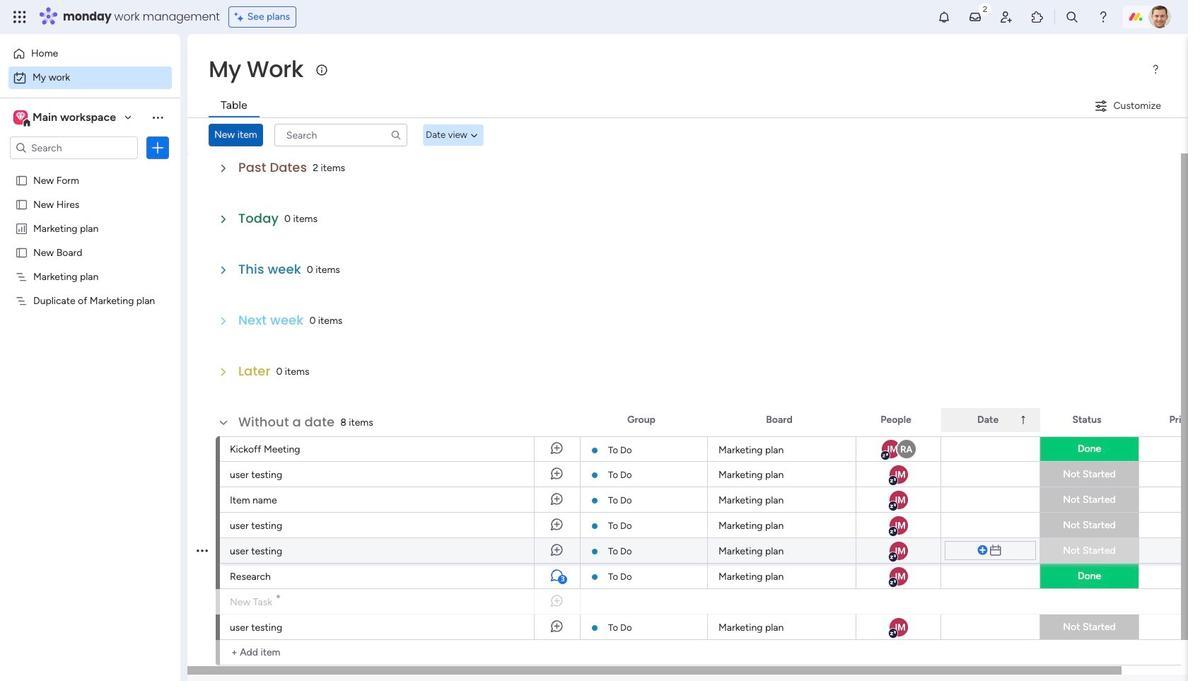 Task type: describe. For each thing, give the bounding box(es) containing it.
workspace options image
[[151, 110, 165, 124]]

select product image
[[13, 10, 27, 24]]

0 vertical spatial option
[[8, 42, 172, 65]]

2 public board image from the top
[[15, 197, 28, 211]]

0 horizontal spatial options image
[[151, 141, 165, 155]]

Search in workspace field
[[30, 140, 118, 156]]

see plans image
[[235, 9, 247, 25]]

jeremy miller image
[[888, 616, 909, 638]]

invite members image
[[999, 10, 1013, 24]]

1 vertical spatial option
[[8, 66, 172, 89]]

2 vertical spatial option
[[0, 167, 180, 170]]

1 workspace image from the left
[[13, 110, 28, 125]]

search everything image
[[1065, 10, 1079, 24]]

public dashboard image
[[15, 221, 28, 235]]



Task type: locate. For each thing, give the bounding box(es) containing it.
sort image
[[1018, 414, 1029, 426]]

help image
[[1096, 10, 1110, 24]]

0 vertical spatial options image
[[151, 141, 165, 155]]

public board image
[[15, 173, 28, 187], [15, 197, 28, 211], [15, 245, 28, 259]]

notifications image
[[937, 10, 951, 24]]

1 vertical spatial public board image
[[15, 197, 28, 211]]

monday marketplace image
[[1030, 10, 1045, 24]]

terry turtle image
[[1148, 6, 1171, 28]]

options image
[[151, 141, 165, 155], [197, 533, 208, 568]]

option
[[8, 42, 172, 65], [8, 66, 172, 89], [0, 167, 180, 170]]

1 vertical spatial options image
[[197, 533, 208, 568]]

update feed image
[[968, 10, 982, 24]]

list box
[[0, 165, 180, 503]]

3 public board image from the top
[[15, 245, 28, 259]]

2 vertical spatial public board image
[[15, 245, 28, 259]]

column header
[[941, 408, 1040, 432]]

menu image
[[1150, 64, 1161, 75]]

1 horizontal spatial options image
[[197, 533, 208, 568]]

1 public board image from the top
[[15, 173, 28, 187]]

tab
[[209, 95, 259, 117]]

workspace image
[[13, 110, 28, 125], [16, 110, 25, 125]]

0 vertical spatial public board image
[[15, 173, 28, 187]]

workspace selection element
[[13, 109, 118, 127]]

2 image
[[979, 1, 991, 17]]

None search field
[[274, 124, 407, 146]]

search image
[[390, 129, 402, 141]]

Filter dashboard by text search field
[[274, 124, 407, 146]]

2 workspace image from the left
[[16, 110, 25, 125]]



Task type: vqa. For each thing, say whether or not it's contained in the screenshot.
Workspace icon on the left top of the page
yes



